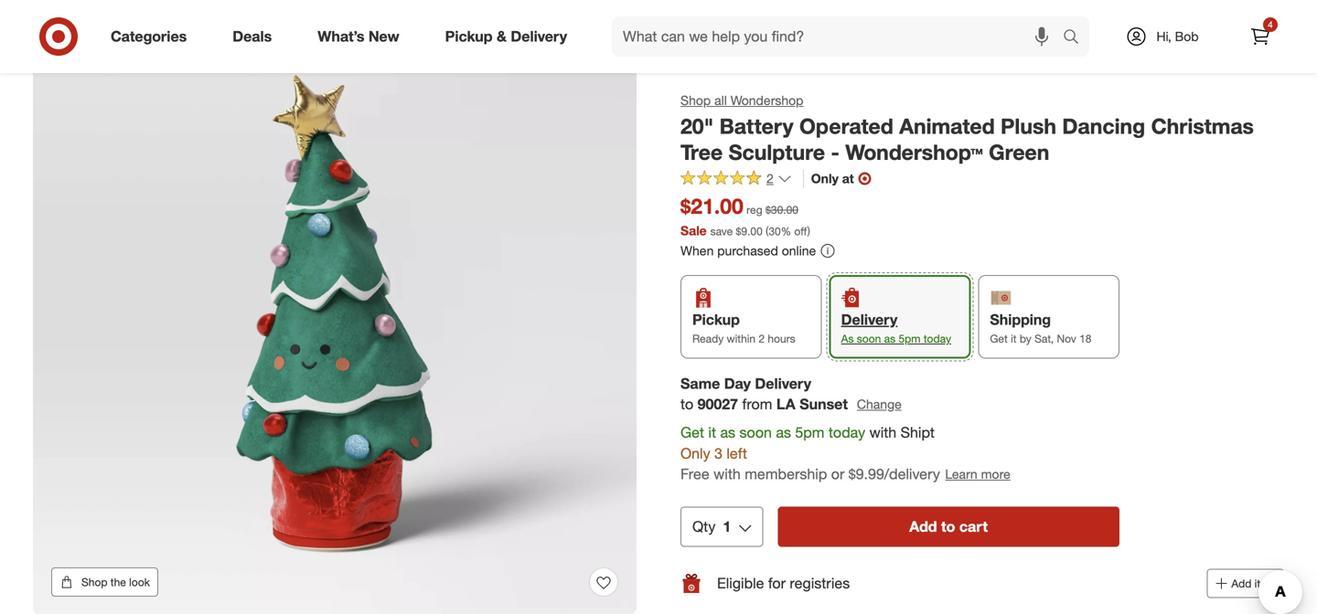 Task type: locate. For each thing, give the bounding box(es) containing it.
1 horizontal spatial add
[[1231, 577, 1252, 591]]

pickup up ready
[[692, 311, 740, 329]]

1 horizontal spatial to
[[941, 518, 955, 536]]

add left cart
[[909, 518, 937, 536]]

hours
[[768, 332, 795, 346]]

with down change button
[[869, 424, 897, 442]]

0 horizontal spatial soon
[[739, 424, 772, 442]]

what's new link
[[302, 16, 422, 57]]

shop for shop the look
[[81, 576, 107, 589]]

&
[[497, 28, 507, 45]]

add to cart
[[909, 518, 988, 536]]

as inside delivery as soon as 5pm today
[[884, 332, 896, 346]]

la
[[776, 396, 796, 414]]

pickup
[[445, 28, 493, 45], [692, 311, 740, 329]]

animated
[[899, 113, 995, 139]]

only up free
[[680, 445, 710, 463]]

as right as
[[884, 332, 896, 346]]

add item button
[[1207, 569, 1284, 599]]

it inside 'shipping get it by sat, nov 18'
[[1011, 332, 1017, 346]]

sat,
[[1035, 332, 1054, 346]]

1 horizontal spatial get
[[990, 332, 1008, 346]]

$30.00
[[766, 203, 798, 217]]

delivery up la
[[755, 375, 811, 393]]

0 vertical spatial 5pm
[[899, 332, 921, 346]]

0 horizontal spatial as
[[720, 424, 735, 442]]

1 horizontal spatial today
[[924, 332, 951, 346]]

with down 3
[[714, 466, 741, 484]]

to
[[680, 396, 693, 414], [941, 518, 955, 536]]

1 vertical spatial today
[[829, 424, 865, 442]]

with
[[869, 424, 897, 442], [714, 466, 741, 484]]

0 vertical spatial today
[[924, 332, 951, 346]]

it
[[1011, 332, 1017, 346], [708, 424, 716, 442]]

get it as soon as 5pm today with shipt only 3 left free with membership or $9.99/delivery learn more
[[680, 424, 1011, 484]]

add left item
[[1231, 577, 1252, 591]]

1 horizontal spatial pickup
[[692, 311, 740, 329]]

5pm
[[899, 332, 921, 346], [795, 424, 825, 442]]

off
[[794, 224, 807, 238]]

1 vertical spatial to
[[941, 518, 955, 536]]

same day delivery
[[680, 375, 811, 393]]

as down la
[[776, 424, 791, 442]]

90027
[[698, 396, 738, 414]]

change
[[857, 397, 902, 413]]

2 horizontal spatial delivery
[[841, 311, 898, 329]]

it up 3
[[708, 424, 716, 442]]

1 vertical spatial pickup
[[692, 311, 740, 329]]

1 vertical spatial delivery
[[841, 311, 898, 329]]

5pm down from la sunset change
[[795, 424, 825, 442]]

$21.00 reg $30.00 sale save $ 9.00 ( 30 % off )
[[680, 193, 810, 239]]

soon right as
[[857, 332, 881, 346]]

1 vertical spatial 2
[[759, 332, 765, 346]]

pickup left the &
[[445, 28, 493, 45]]

1 horizontal spatial 5pm
[[899, 332, 921, 346]]

shop left the
[[81, 576, 107, 589]]

0 vertical spatial it
[[1011, 332, 1017, 346]]

qty
[[692, 518, 716, 536]]

1 vertical spatial soon
[[739, 424, 772, 442]]

0 vertical spatial to
[[680, 396, 693, 414]]

item
[[1255, 577, 1276, 591]]

1 horizontal spatial shop
[[680, 92, 711, 108]]

1 vertical spatial with
[[714, 466, 741, 484]]

0 vertical spatial get
[[990, 332, 1008, 346]]

0 horizontal spatial shop
[[81, 576, 107, 589]]

0 vertical spatial delivery
[[511, 28, 567, 45]]

2 down sculpture
[[766, 171, 774, 187]]

)
[[807, 224, 810, 238]]

delivery as soon as 5pm today
[[841, 311, 951, 346]]

1 vertical spatial 5pm
[[795, 424, 825, 442]]

0 vertical spatial pickup
[[445, 28, 493, 45]]

shipping get it by sat, nov 18
[[990, 311, 1092, 346]]

0 horizontal spatial today
[[829, 424, 865, 442]]

to down the same
[[680, 396, 693, 414]]

sculpture
[[729, 140, 825, 165]]

online
[[782, 243, 816, 259]]

5pm right as
[[899, 332, 921, 346]]

0 vertical spatial shop
[[680, 92, 711, 108]]

shop
[[680, 92, 711, 108], [81, 576, 107, 589]]

0 horizontal spatial add
[[909, 518, 937, 536]]

today
[[924, 332, 951, 346], [829, 424, 865, 442]]

soon up left
[[739, 424, 772, 442]]

delivery right the &
[[511, 28, 567, 45]]

shop for shop all wondershop 20" battery operated animated plush dancing christmas tree sculpture - wondershop™ green
[[680, 92, 711, 108]]

wondershop
[[731, 92, 803, 108]]

as up left
[[720, 424, 735, 442]]

deals
[[233, 28, 272, 45]]

cart
[[959, 518, 988, 536]]

0 horizontal spatial 5pm
[[795, 424, 825, 442]]

today inside "get it as soon as 5pm today with shipt only 3 left free with membership or $9.99/delivery learn more"
[[829, 424, 865, 442]]

as
[[884, 332, 896, 346], [720, 424, 735, 442], [776, 424, 791, 442]]

operated
[[799, 113, 893, 139]]

nov
[[1057, 332, 1076, 346]]

shop left all
[[680, 92, 711, 108]]

only
[[811, 171, 839, 187], [680, 445, 710, 463]]

registries
[[790, 575, 850, 593]]

0 horizontal spatial pickup
[[445, 28, 493, 45]]

2 vertical spatial delivery
[[755, 375, 811, 393]]

today down the sunset
[[829, 424, 865, 442]]

get
[[990, 332, 1008, 346], [680, 424, 704, 442]]

delivery for same day delivery
[[755, 375, 811, 393]]

wondershop™
[[845, 140, 983, 165]]

0 horizontal spatial only
[[680, 445, 710, 463]]

1 vertical spatial shop
[[81, 576, 107, 589]]

0 horizontal spatial it
[[708, 424, 716, 442]]

soon inside delivery as soon as 5pm today
[[857, 332, 881, 346]]

30
[[769, 224, 781, 238]]

0 horizontal spatial with
[[714, 466, 741, 484]]

get inside "get it as soon as 5pm today with shipt only 3 left free with membership or $9.99/delivery learn more"
[[680, 424, 704, 442]]

shop all wondershop 20" battery operated animated plush dancing christmas tree sculpture - wondershop™ green
[[680, 92, 1254, 165]]

green
[[989, 140, 1049, 165]]

0 horizontal spatial 2
[[759, 332, 765, 346]]

ready
[[692, 332, 724, 346]]

pickup inside pickup ready within 2 hours
[[692, 311, 740, 329]]

add inside add item button
[[1231, 577, 1252, 591]]

1 vertical spatial get
[[680, 424, 704, 442]]

new
[[368, 28, 399, 45]]

0 horizontal spatial delivery
[[511, 28, 567, 45]]

to left cart
[[941, 518, 955, 536]]

1 vertical spatial it
[[708, 424, 716, 442]]

add
[[909, 518, 937, 536], [1231, 577, 1252, 591]]

1 horizontal spatial delivery
[[755, 375, 811, 393]]

left
[[727, 445, 747, 463]]

learn
[[945, 467, 978, 483]]

within
[[727, 332, 756, 346]]

0 vertical spatial add
[[909, 518, 937, 536]]

for
[[768, 575, 786, 593]]

all
[[714, 92, 727, 108]]

1 horizontal spatial soon
[[857, 332, 881, 346]]

get down the to 90027
[[680, 424, 704, 442]]

it left 'by'
[[1011, 332, 1017, 346]]

2 left hours
[[759, 332, 765, 346]]

as
[[841, 332, 854, 346]]

same
[[680, 375, 720, 393]]

1 vertical spatial only
[[680, 445, 710, 463]]

0 horizontal spatial get
[[680, 424, 704, 442]]

2 horizontal spatial as
[[884, 332, 896, 346]]

%
[[781, 224, 791, 238]]

1 horizontal spatial with
[[869, 424, 897, 442]]

only left at
[[811, 171, 839, 187]]

0 horizontal spatial to
[[680, 396, 693, 414]]

(
[[766, 224, 769, 238]]

delivery up as
[[841, 311, 898, 329]]

pickup ready within 2 hours
[[692, 311, 795, 346]]

add for add to cart
[[909, 518, 937, 536]]

add inside "button"
[[909, 518, 937, 536]]

purchased
[[717, 243, 778, 259]]

hi, bob
[[1157, 28, 1199, 44]]

1 horizontal spatial 2
[[766, 171, 774, 187]]

get left 'by'
[[990, 332, 1008, 346]]

from
[[742, 396, 772, 414]]

0 vertical spatial soon
[[857, 332, 881, 346]]

shop inside 'shop all wondershop 20" battery operated animated plush dancing christmas tree sculpture - wondershop™ green'
[[680, 92, 711, 108]]

1 vertical spatial add
[[1231, 577, 1252, 591]]

1 horizontal spatial it
[[1011, 332, 1017, 346]]

categories
[[111, 28, 187, 45]]

0 vertical spatial 2
[[766, 171, 774, 187]]

soon inside "get it as soon as 5pm today with shipt only 3 left free with membership or $9.99/delivery learn more"
[[739, 424, 772, 442]]

today left 'by'
[[924, 332, 951, 346]]

only inside "get it as soon as 5pm today with shipt only 3 left free with membership or $9.99/delivery learn more"
[[680, 445, 710, 463]]

2 inside pickup ready within 2 hours
[[759, 332, 765, 346]]

search
[[1055, 29, 1099, 47]]

only at
[[811, 171, 854, 187]]

1 horizontal spatial only
[[811, 171, 839, 187]]

5pm inside "get it as soon as 5pm today with shipt only 3 left free with membership or $9.99/delivery learn more"
[[795, 424, 825, 442]]



Task type: describe. For each thing, give the bounding box(es) containing it.
deals link
[[217, 16, 295, 57]]

tree
[[680, 140, 723, 165]]

What can we help you find? suggestions appear below search field
[[612, 16, 1067, 57]]

today inside delivery as soon as 5pm today
[[924, 332, 951, 346]]

delivery for pickup & delivery
[[511, 28, 567, 45]]

learn more button
[[944, 464, 1011, 485]]

3
[[714, 445, 723, 463]]

sunset
[[800, 396, 848, 414]]

eligible
[[717, 575, 764, 593]]

free
[[680, 466, 710, 484]]

it inside "get it as soon as 5pm today with shipt only 3 left free with membership or $9.99/delivery learn more"
[[708, 424, 716, 442]]

0 vertical spatial with
[[869, 424, 897, 442]]

plush
[[1001, 113, 1056, 139]]

when
[[680, 243, 714, 259]]

-
[[831, 140, 839, 165]]

what's
[[318, 28, 364, 45]]

battery
[[719, 113, 794, 139]]

4
[[1268, 19, 1273, 30]]

search button
[[1055, 16, 1099, 60]]

get inside 'shipping get it by sat, nov 18'
[[990, 332, 1008, 346]]

18
[[1079, 332, 1092, 346]]

1 horizontal spatial as
[[776, 424, 791, 442]]

dancing
[[1062, 113, 1145, 139]]

bob
[[1175, 28, 1199, 44]]

membership
[[745, 466, 827, 484]]

sale
[[680, 223, 707, 239]]

look
[[129, 576, 150, 589]]

add for add item
[[1231, 577, 1252, 591]]

categories link
[[95, 16, 210, 57]]

to 90027
[[680, 396, 738, 414]]

0 vertical spatial only
[[811, 171, 839, 187]]

add to cart button
[[778, 507, 1120, 547]]

qty 1
[[692, 518, 731, 536]]

or
[[831, 466, 844, 484]]

day
[[724, 375, 751, 393]]

when purchased online
[[680, 243, 816, 259]]

pickup & delivery
[[445, 28, 567, 45]]

change button
[[856, 394, 903, 415]]

$9.99/delivery
[[849, 466, 940, 484]]

to inside "button"
[[941, 518, 955, 536]]

2 link
[[680, 170, 792, 191]]

shipping
[[990, 311, 1051, 329]]

at
[[842, 171, 854, 187]]

reg
[[746, 203, 762, 217]]

pickup for &
[[445, 28, 493, 45]]

from la sunset change
[[742, 396, 902, 414]]

20"
[[680, 113, 714, 139]]

pickup & delivery link
[[430, 16, 590, 57]]

$21.00
[[680, 193, 743, 219]]

eligible for registries
[[717, 575, 850, 593]]

9.00
[[741, 224, 763, 238]]

shipt
[[901, 424, 935, 442]]

the
[[110, 576, 126, 589]]

$
[[736, 224, 741, 238]]

20&#34; battery operated animated plush dancing christmas tree sculpture - wondershop&#8482; green, 1 of 5 image
[[33, 12, 637, 615]]

hi,
[[1157, 28, 1171, 44]]

by
[[1020, 332, 1032, 346]]

add item
[[1231, 577, 1276, 591]]

5pm inside delivery as soon as 5pm today
[[899, 332, 921, 346]]

pickup for ready
[[692, 311, 740, 329]]

what's new
[[318, 28, 399, 45]]

shop the look
[[81, 576, 150, 589]]

more
[[981, 467, 1011, 483]]

delivery inside delivery as soon as 5pm today
[[841, 311, 898, 329]]

shop the look link
[[51, 568, 158, 597]]

1
[[723, 518, 731, 536]]

christmas
[[1151, 113, 1254, 139]]



Task type: vqa. For each thing, say whether or not it's contained in the screenshot.
FREE
yes



